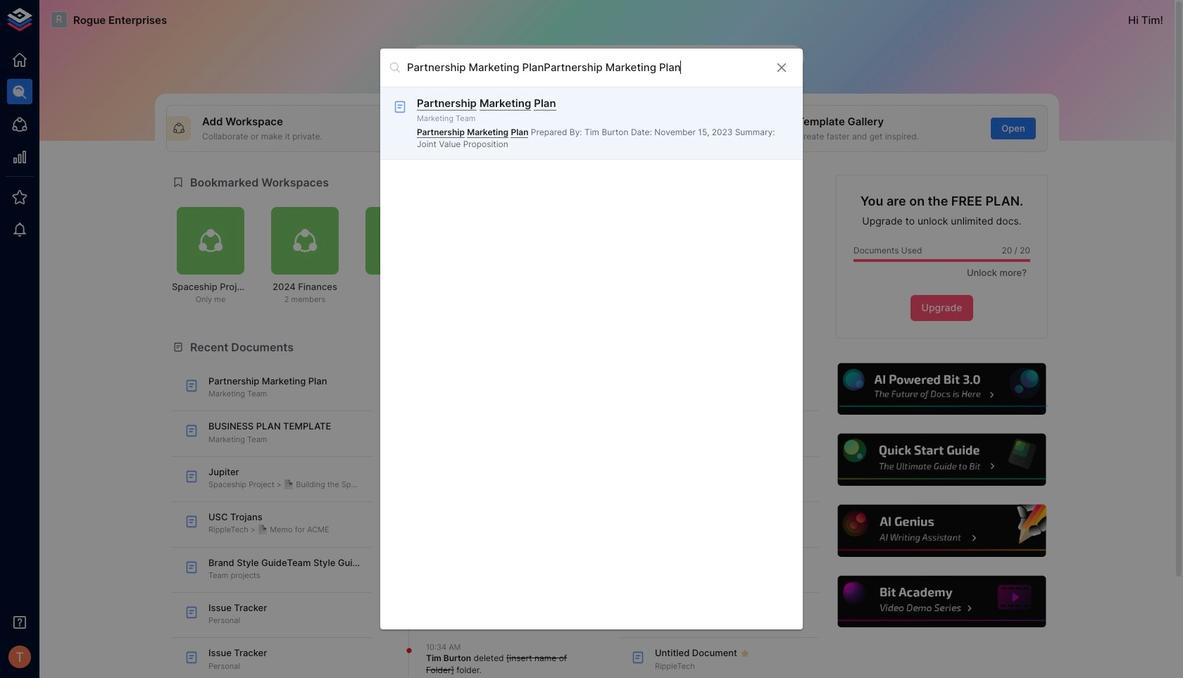 Task type: locate. For each thing, give the bounding box(es) containing it.
dialog
[[380, 48, 803, 630]]

2 help image from the top
[[836, 432, 1048, 488]]

help image
[[836, 361, 1048, 417], [836, 432, 1048, 488], [836, 503, 1048, 559], [836, 574, 1048, 630]]

Search documents, folders and workspaces... text field
[[407, 57, 764, 78]]

3 help image from the top
[[836, 503, 1048, 559]]



Task type: describe. For each thing, give the bounding box(es) containing it.
4 help image from the top
[[836, 574, 1048, 630]]

1 help image from the top
[[836, 361, 1048, 417]]



Task type: vqa. For each thing, say whether or not it's contained in the screenshot.
Search Documents, Folders And Workspaces... text box
yes



